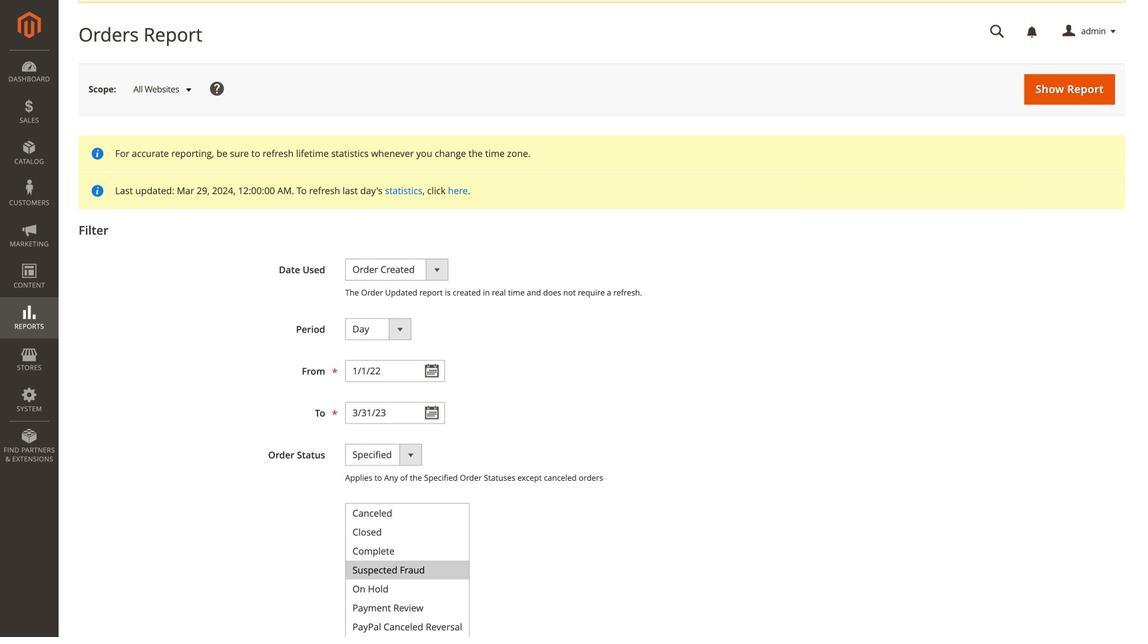 Task type: locate. For each thing, give the bounding box(es) containing it.
None text field
[[981, 20, 1014, 43]]

None text field
[[345, 360, 445, 382], [345, 402, 445, 424], [345, 360, 445, 382], [345, 402, 445, 424]]

menu bar
[[0, 50, 59, 471]]



Task type: describe. For each thing, give the bounding box(es) containing it.
magento admin panel image
[[18, 11, 41, 39]]



